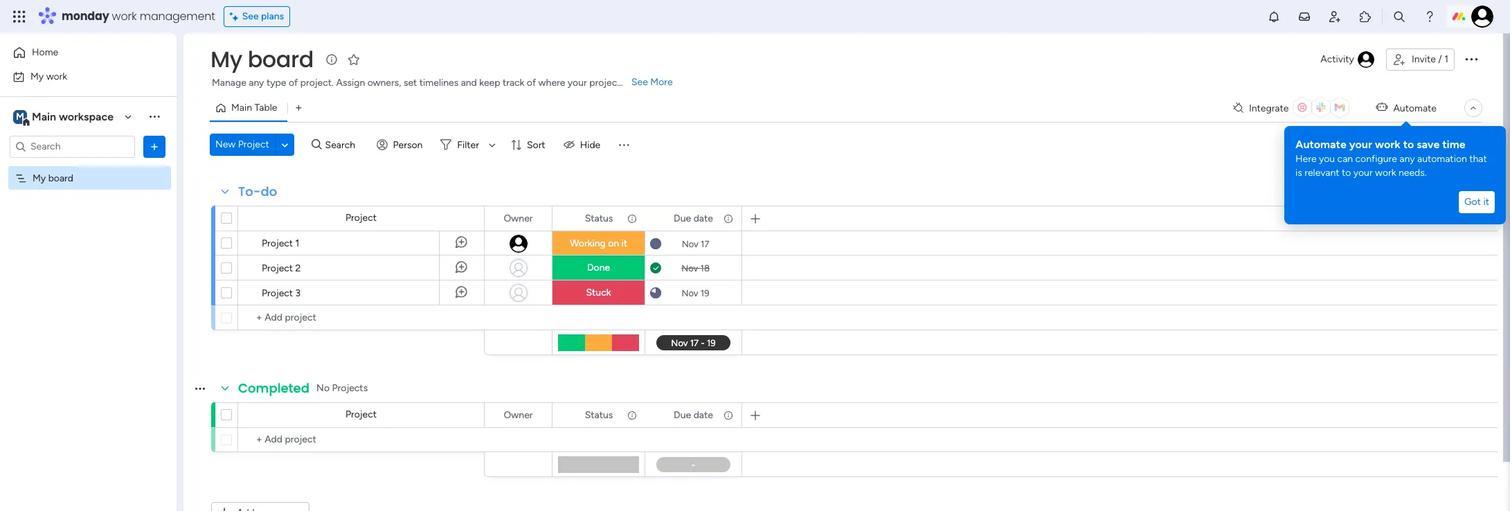 Task type: locate. For each thing, give the bounding box(es) containing it.
nov left 19
[[682, 288, 699, 298]]

save
[[1417, 138, 1440, 151]]

to left save
[[1404, 138, 1415, 151]]

2 vertical spatial nov
[[682, 288, 699, 298]]

on
[[608, 238, 619, 249]]

1 vertical spatial board
[[48, 172, 73, 184]]

1 up the 2
[[295, 238, 300, 249]]

nov for 1
[[682, 239, 699, 249]]

1 status field from the top
[[582, 211, 617, 226]]

0 vertical spatial + add project text field
[[245, 310, 478, 326]]

1 vertical spatial options image
[[148, 140, 161, 153]]

invite members image
[[1328, 10, 1342, 24]]

2 + add project text field from the top
[[245, 432, 478, 448]]

it
[[1484, 196, 1490, 208], [622, 238, 628, 249]]

time
[[1443, 138, 1466, 151]]

any left type
[[249, 77, 264, 89]]

1 horizontal spatial any
[[1400, 153, 1415, 165]]

workspace image
[[13, 109, 27, 124]]

nov left 18
[[682, 263, 698, 273]]

main inside button
[[231, 102, 252, 114]]

work down configure
[[1376, 167, 1397, 179]]

0 vertical spatial date
[[694, 212, 713, 224]]

board
[[248, 44, 314, 75], [48, 172, 73, 184]]

invite / 1
[[1412, 53, 1449, 65]]

my work button
[[8, 65, 149, 88]]

0 horizontal spatial of
[[289, 77, 298, 89]]

1 horizontal spatial options image
[[1464, 50, 1480, 67]]

my inside my work 'button'
[[30, 70, 44, 82]]

home button
[[8, 42, 149, 64]]

1 vertical spatial owner field
[[500, 408, 536, 423]]

0 vertical spatial status field
[[582, 211, 617, 226]]

nov 18
[[682, 263, 710, 273]]

nov left 17
[[682, 239, 699, 249]]

see left the more
[[632, 76, 648, 88]]

0 horizontal spatial board
[[48, 172, 73, 184]]

status for completed
[[585, 409, 613, 421]]

got it
[[1465, 196, 1490, 208]]

my board
[[211, 44, 314, 75], [33, 172, 73, 184]]

automate up you
[[1296, 138, 1347, 151]]

relevant
[[1305, 167, 1340, 179]]

1 vertical spatial due date field
[[671, 408, 717, 423]]

select product image
[[12, 10, 26, 24]]

show board description image
[[323, 53, 340, 66]]

project inside "button"
[[238, 139, 269, 150]]

0 horizontal spatial automate
[[1296, 138, 1347, 151]]

0 vertical spatial owner
[[504, 212, 533, 224]]

0 vertical spatial automate
[[1394, 102, 1437, 114]]

sort
[[527, 139, 546, 151]]

0 horizontal spatial see
[[242, 10, 259, 22]]

1 vertical spatial nov
[[682, 263, 698, 273]]

options image down workspace options 'icon'
[[148, 140, 161, 153]]

got
[[1465, 196, 1482, 208]]

1 vertical spatial due date
[[674, 409, 713, 421]]

1
[[1445, 53, 1449, 65], [295, 238, 300, 249]]

stuck
[[586, 287, 611, 299]]

due date
[[674, 212, 713, 224], [674, 409, 713, 421]]

0 vertical spatial to
[[1404, 138, 1415, 151]]

to
[[1404, 138, 1415, 151], [1342, 167, 1352, 179]]

0 horizontal spatial my board
[[33, 172, 73, 184]]

nov for 2
[[682, 263, 698, 273]]

2 nov from the top
[[682, 263, 698, 273]]

work right monday
[[112, 8, 137, 24]]

can
[[1338, 153, 1353, 165]]

board down the "search in workspace" field
[[48, 172, 73, 184]]

1 date from the top
[[694, 212, 713, 224]]

0 vertical spatial any
[[249, 77, 264, 89]]

0 vertical spatial due date
[[674, 212, 713, 224]]

monday work management
[[62, 8, 215, 24]]

my down home
[[30, 70, 44, 82]]

1 vertical spatial automate
[[1296, 138, 1347, 151]]

board up type
[[248, 44, 314, 75]]

integrate
[[1249, 102, 1289, 114]]

1 vertical spatial + add project text field
[[245, 432, 478, 448]]

apps image
[[1359, 10, 1373, 24]]

1 vertical spatial owner
[[504, 409, 533, 421]]

of right type
[[289, 77, 298, 89]]

0 vertical spatial my board
[[211, 44, 314, 75]]

needs.
[[1399, 167, 1427, 179]]

monday
[[62, 8, 109, 24]]

management
[[140, 8, 215, 24]]

main
[[231, 102, 252, 114], [32, 110, 56, 123]]

to-
[[238, 183, 261, 200]]

1 vertical spatial date
[[694, 409, 713, 421]]

any
[[249, 77, 264, 89], [1400, 153, 1415, 165]]

to down can
[[1342, 167, 1352, 179]]

2 due from the top
[[674, 409, 691, 421]]

18
[[701, 263, 710, 273]]

Owner field
[[500, 211, 536, 226], [500, 408, 536, 423]]

add to favorites image
[[347, 52, 361, 66]]

main left table
[[231, 102, 252, 114]]

1 of from the left
[[289, 77, 298, 89]]

work down home
[[46, 70, 67, 82]]

2 owner from the top
[[504, 409, 533, 421]]

work
[[112, 8, 137, 24], [46, 70, 67, 82], [1375, 138, 1401, 151], [1376, 167, 1397, 179]]

main table
[[231, 102, 277, 114]]

1 vertical spatial it
[[622, 238, 628, 249]]

automate inside automate your work to save time here you can configure any automation that is relevant to your work needs.
[[1296, 138, 1347, 151]]

2 due date from the top
[[674, 409, 713, 421]]

of right track
[[527, 77, 536, 89]]

project
[[238, 139, 269, 150], [346, 212, 377, 224], [262, 238, 293, 249], [262, 263, 293, 274], [262, 287, 293, 299], [346, 409, 377, 420]]

plans
[[261, 10, 284, 22]]

+ Add project text field
[[245, 310, 478, 326], [245, 432, 478, 448]]

arrow down image
[[484, 136, 501, 153]]

0 horizontal spatial to
[[1342, 167, 1352, 179]]

got it button
[[1459, 191, 1495, 213]]

nov 19
[[682, 288, 710, 298]]

work inside 'button'
[[46, 70, 67, 82]]

filter
[[457, 139, 479, 151]]

date
[[694, 212, 713, 224], [694, 409, 713, 421]]

main right 'workspace' image
[[32, 110, 56, 123]]

owners,
[[368, 77, 401, 89]]

manage
[[212, 77, 246, 89]]

2 status field from the top
[[582, 408, 617, 423]]

due date for 1st the due date field from the bottom
[[674, 409, 713, 421]]

1 horizontal spatial automate
[[1394, 102, 1437, 114]]

1 nov from the top
[[682, 239, 699, 249]]

0 vertical spatial it
[[1484, 196, 1490, 208]]

see more link
[[630, 75, 674, 89]]

see plans button
[[224, 6, 290, 27]]

menu image
[[617, 138, 631, 152]]

see
[[242, 10, 259, 22], [632, 76, 648, 88]]

1 vertical spatial see
[[632, 76, 648, 88]]

0 horizontal spatial options image
[[148, 140, 161, 153]]

my inside my board list box
[[33, 172, 46, 184]]

0 vertical spatial 1
[[1445, 53, 1449, 65]]

1 horizontal spatial my board
[[211, 44, 314, 75]]

new project
[[215, 139, 269, 150]]

jacob simon image
[[1472, 6, 1494, 28]]

2 status from the top
[[585, 409, 613, 421]]

it right 'got'
[[1484, 196, 1490, 208]]

status
[[585, 212, 613, 224], [585, 409, 613, 421]]

2 date from the top
[[694, 409, 713, 421]]

main table button
[[210, 97, 288, 119]]

nov
[[682, 239, 699, 249], [682, 263, 698, 273], [682, 288, 699, 298]]

1 vertical spatial status
[[585, 409, 613, 421]]

1 vertical spatial to
[[1342, 167, 1352, 179]]

0 horizontal spatial main
[[32, 110, 56, 123]]

project.
[[300, 77, 334, 89]]

filter button
[[435, 134, 501, 156]]

0 vertical spatial your
[[568, 77, 587, 89]]

automate
[[1394, 102, 1437, 114], [1296, 138, 1347, 151]]

0 vertical spatial status
[[585, 212, 613, 224]]

1 right / at right
[[1445, 53, 1449, 65]]

that
[[1470, 153, 1488, 165]]

where
[[539, 77, 565, 89]]

work up configure
[[1375, 138, 1401, 151]]

automate for automate
[[1394, 102, 1437, 114]]

my
[[211, 44, 242, 75], [30, 70, 44, 82], [33, 172, 46, 184]]

v2 search image
[[312, 137, 322, 153]]

2
[[295, 263, 301, 274]]

more
[[651, 76, 673, 88]]

new project button
[[210, 134, 275, 156]]

my up manage
[[211, 44, 242, 75]]

2 owner field from the top
[[500, 408, 536, 423]]

of
[[289, 77, 298, 89], [527, 77, 536, 89]]

option
[[0, 166, 177, 168]]

1 horizontal spatial of
[[527, 77, 536, 89]]

0 vertical spatial due
[[674, 212, 691, 224]]

1 vertical spatial any
[[1400, 153, 1415, 165]]

notifications image
[[1268, 10, 1281, 24]]

0 horizontal spatial 1
[[295, 238, 300, 249]]

Status field
[[582, 211, 617, 226], [582, 408, 617, 423]]

owner
[[504, 212, 533, 224], [504, 409, 533, 421]]

it right "on"
[[622, 238, 628, 249]]

column information image
[[723, 213, 734, 224], [627, 410, 638, 421], [723, 410, 734, 421]]

1 horizontal spatial see
[[632, 76, 648, 88]]

activity
[[1321, 53, 1355, 65]]

1 horizontal spatial 1
[[1445, 53, 1449, 65]]

0 vertical spatial see
[[242, 10, 259, 22]]

1 inside "button"
[[1445, 53, 1449, 65]]

0 vertical spatial nov
[[682, 239, 699, 249]]

options image right / at right
[[1464, 50, 1480, 67]]

your right where
[[568, 77, 587, 89]]

3
[[295, 287, 301, 299]]

your down configure
[[1354, 167, 1373, 179]]

see left plans on the top
[[242, 10, 259, 22]]

angle down image
[[282, 140, 288, 150]]

your up can
[[1350, 138, 1373, 151]]

1 horizontal spatial main
[[231, 102, 252, 114]]

see inside button
[[242, 10, 259, 22]]

1 horizontal spatial to
[[1404, 138, 1415, 151]]

my board up type
[[211, 44, 314, 75]]

0 vertical spatial owner field
[[500, 211, 536, 226]]

my board inside list box
[[33, 172, 73, 184]]

search everything image
[[1393, 10, 1407, 24]]

main inside workspace selection element
[[32, 110, 56, 123]]

1 horizontal spatial it
[[1484, 196, 1490, 208]]

my down the "search in workspace" field
[[33, 172, 46, 184]]

1 vertical spatial 1
[[295, 238, 300, 249]]

options image
[[1464, 50, 1480, 67], [148, 140, 161, 153]]

1 vertical spatial due
[[674, 409, 691, 421]]

19
[[701, 288, 710, 298]]

0 vertical spatial board
[[248, 44, 314, 75]]

1 + add project text field from the top
[[245, 310, 478, 326]]

1 vertical spatial my board
[[33, 172, 73, 184]]

1 status from the top
[[585, 212, 613, 224]]

0 vertical spatial due date field
[[671, 211, 717, 226]]

my board down the "search in workspace" field
[[33, 172, 73, 184]]

Due date field
[[671, 211, 717, 226], [671, 408, 717, 423]]

automate right autopilot icon
[[1394, 102, 1437, 114]]

1 vertical spatial status field
[[582, 408, 617, 423]]

1 due date from the top
[[674, 212, 713, 224]]

see more
[[632, 76, 673, 88]]

hide button
[[558, 134, 609, 156]]

any up needs. on the right top
[[1400, 153, 1415, 165]]

your
[[568, 77, 587, 89], [1350, 138, 1373, 151], [1354, 167, 1373, 179]]



Task type: describe. For each thing, give the bounding box(es) containing it.
1 owner from the top
[[504, 212, 533, 224]]

3 nov from the top
[[682, 288, 699, 298]]

to-do
[[238, 183, 277, 200]]

0 horizontal spatial it
[[622, 238, 628, 249]]

and
[[461, 77, 477, 89]]

board inside list box
[[48, 172, 73, 184]]

Completed field
[[235, 380, 313, 398]]

it inside got it button
[[1484, 196, 1490, 208]]

main for main table
[[231, 102, 252, 114]]

track
[[503, 77, 525, 89]]

autopilot image
[[1377, 99, 1388, 116]]

nov 17
[[682, 239, 710, 249]]

add view image
[[296, 103, 302, 113]]

v2 done deadline image
[[650, 261, 661, 275]]

do
[[261, 183, 277, 200]]

set
[[404, 77, 417, 89]]

collapse board header image
[[1468, 103, 1479, 114]]

To-do field
[[235, 183, 281, 201]]

1 due from the top
[[674, 212, 691, 224]]

automation
[[1418, 153, 1468, 165]]

workspace
[[59, 110, 114, 123]]

timelines
[[420, 77, 459, 89]]

project
[[590, 77, 621, 89]]

17
[[701, 239, 710, 249]]

you
[[1319, 153, 1335, 165]]

project 2
[[262, 263, 301, 274]]

assign
[[336, 77, 365, 89]]

activity button
[[1316, 48, 1381, 71]]

see plans
[[242, 10, 284, 22]]

configure
[[1356, 153, 1398, 165]]

type
[[267, 77, 286, 89]]

/
[[1439, 53, 1443, 65]]

automate your work to save time here you can configure any automation that is relevant to your work needs.
[[1296, 138, 1488, 179]]

see for see more
[[632, 76, 648, 88]]

status for to-do
[[585, 212, 613, 224]]

here
[[1296, 153, 1317, 165]]

completed
[[238, 380, 310, 397]]

invite / 1 button
[[1387, 48, 1455, 71]]

automate for automate your work to save time here you can configure any automation that is relevant to your work needs.
[[1296, 138, 1347, 151]]

my board list box
[[0, 163, 177, 377]]

help image
[[1423, 10, 1437, 24]]

home
[[32, 46, 58, 58]]

workspace options image
[[148, 110, 161, 123]]

Search field
[[322, 135, 363, 154]]

workspace selection element
[[13, 108, 116, 126]]

person button
[[371, 134, 431, 156]]

1 owner field from the top
[[500, 211, 536, 226]]

project 1
[[262, 238, 300, 249]]

2 due date field from the top
[[671, 408, 717, 423]]

0 horizontal spatial any
[[249, 77, 264, 89]]

dapulse integrations image
[[1234, 103, 1244, 113]]

1 horizontal spatial board
[[248, 44, 314, 75]]

1 due date field from the top
[[671, 211, 717, 226]]

hide
[[580, 139, 601, 151]]

inbox image
[[1298, 10, 1312, 24]]

project 3
[[262, 287, 301, 299]]

status field for completed
[[582, 408, 617, 423]]

see for see plans
[[242, 10, 259, 22]]

keep
[[479, 77, 500, 89]]

1 vertical spatial your
[[1350, 138, 1373, 151]]

due date for 1st the due date field
[[674, 212, 713, 224]]

Search in workspace field
[[29, 139, 116, 154]]

working on it
[[570, 238, 628, 249]]

is
[[1296, 167, 1303, 179]]

0 vertical spatial options image
[[1464, 50, 1480, 67]]

any inside automate your work to save time here you can configure any automation that is relevant to your work needs.
[[1400, 153, 1415, 165]]

person
[[393, 139, 423, 151]]

status field for to-do
[[582, 211, 617, 226]]

m
[[16, 110, 24, 122]]

automate your work to save time heading
[[1296, 137, 1495, 152]]

my work
[[30, 70, 67, 82]]

done
[[587, 262, 610, 274]]

main workspace
[[32, 110, 114, 123]]

column information image
[[627, 213, 638, 224]]

stands.
[[623, 77, 654, 89]]

2 of from the left
[[527, 77, 536, 89]]

table
[[255, 102, 277, 114]]

invite
[[1412, 53, 1436, 65]]

sort button
[[505, 134, 554, 156]]

manage any type of project. assign owners, set timelines and keep track of where your project stands.
[[212, 77, 654, 89]]

main for main workspace
[[32, 110, 56, 123]]

working
[[570, 238, 606, 249]]

new
[[215, 139, 236, 150]]

My board field
[[207, 44, 317, 75]]

2 vertical spatial your
[[1354, 167, 1373, 179]]



Task type: vqa. For each thing, say whether or not it's contained in the screenshot.
1st Due Date field from the top of the page
yes



